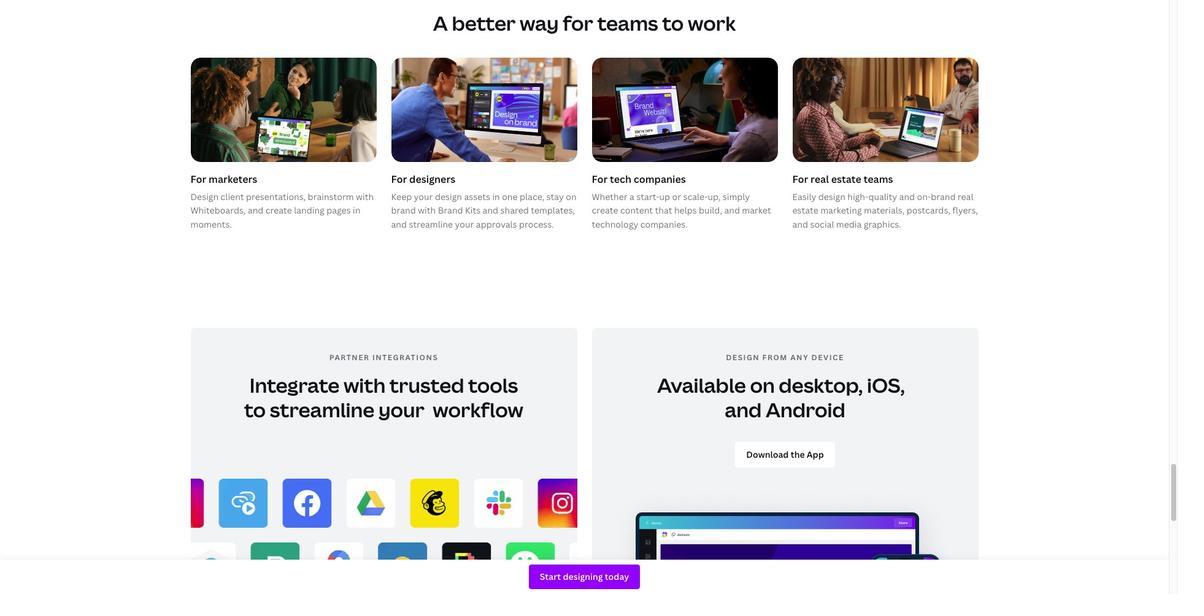 Task type: vqa. For each thing, say whether or not it's contained in the screenshot.
"Available on desktop, iOS, and Android" on the bottom
yes



Task type: locate. For each thing, give the bounding box(es) containing it.
ios,
[[868, 372, 906, 399]]

device
[[812, 352, 845, 363]]

0 horizontal spatial real
[[811, 173, 830, 186]]

quality
[[869, 191, 898, 203]]

for designers
[[391, 173, 456, 186]]

and
[[900, 191, 916, 203], [248, 205, 264, 216], [483, 205, 499, 216], [725, 205, 740, 216], [391, 218, 407, 230], [793, 218, 809, 230], [725, 397, 762, 423]]

trusted
[[390, 372, 465, 399]]

integrations
[[373, 352, 439, 363]]

templates,
[[531, 205, 575, 216]]

that
[[655, 205, 673, 216]]

and down presentations,
[[248, 205, 264, 216]]

1 vertical spatial brand
[[391, 205, 416, 216]]

2 design from the left
[[819, 191, 846, 203]]

for marketers
[[191, 173, 258, 186]]

0 horizontal spatial create
[[266, 205, 292, 216]]

1 vertical spatial teams
[[864, 173, 894, 186]]

3 for from the left
[[592, 173, 608, 186]]

for
[[191, 173, 207, 186], [391, 173, 407, 186], [592, 173, 608, 186], [793, 173, 809, 186]]

in
[[493, 191, 500, 203], [353, 205, 361, 216]]

0 vertical spatial on
[[566, 191, 577, 203]]

0 horizontal spatial in
[[353, 205, 361, 216]]

and inside design client presentations, brainstorm with whiteboards, and create landing pages in moments.
[[248, 205, 264, 216]]

to inside integrate with trusted tools to streamline your  workflow
[[244, 397, 266, 423]]

for up keep
[[391, 173, 407, 186]]

teams right for
[[598, 10, 659, 36]]

and down design
[[725, 397, 762, 423]]

media
[[837, 218, 862, 230]]

streamline
[[409, 218, 453, 230], [270, 397, 375, 423]]

up,
[[708, 191, 721, 203]]

on-
[[918, 191, 932, 203]]

in right pages at the left top of page
[[353, 205, 361, 216]]

your down the integrations
[[379, 397, 425, 423]]

up
[[660, 191, 671, 203]]

real up easily
[[811, 173, 830, 186]]

in inside keep your design assets in one place, stay on brand with brand kits and shared templates, and streamline your approvals process.
[[493, 191, 500, 203]]

assets
[[464, 191, 491, 203]]

1 vertical spatial real
[[958, 191, 974, 203]]

to
[[663, 10, 684, 36], [244, 397, 266, 423]]

helps
[[675, 205, 697, 216]]

on inside "available on desktop, ios, and android"
[[751, 372, 775, 399]]

whether a start-up or scale-up, simply create content that helps build, and market technology companies.
[[592, 191, 772, 230]]

shared
[[501, 205, 529, 216]]

your
[[414, 191, 433, 203], [455, 218, 474, 230], [379, 397, 425, 423]]

teams up quality
[[864, 173, 894, 186]]

easily
[[793, 191, 817, 203]]

for
[[563, 10, 594, 36]]

estate
[[832, 173, 862, 186], [793, 205, 819, 216]]

brainstorm
[[308, 191, 354, 203]]

one
[[502, 191, 518, 203]]

work
[[688, 10, 736, 36]]

on down 'from'
[[751, 372, 775, 399]]

estate down easily
[[793, 205, 819, 216]]

real
[[811, 173, 830, 186], [958, 191, 974, 203]]

1 vertical spatial estate
[[793, 205, 819, 216]]

1 horizontal spatial brand
[[932, 191, 956, 203]]

real inside easily design high-quality and on-brand real estate marketing materials, postcards, flyers, and social media graphics.
[[958, 191, 974, 203]]

design client presentations, brainstorm with whiteboards, and create landing pages in moments.
[[191, 191, 374, 230]]

0 vertical spatial estate
[[832, 173, 862, 186]]

companies
[[634, 173, 686, 186]]

brand up postcards,
[[932, 191, 956, 203]]

1 for from the left
[[191, 173, 207, 186]]

for up easily
[[793, 173, 809, 186]]

with
[[356, 191, 374, 203], [418, 205, 436, 216], [344, 372, 386, 399]]

for up whether
[[592, 173, 608, 186]]

0 horizontal spatial brand
[[391, 205, 416, 216]]

1 horizontal spatial create
[[592, 205, 619, 216]]

partner
[[330, 352, 370, 363]]

streamline down brand
[[409, 218, 453, 230]]

create down presentations,
[[266, 205, 292, 216]]

kits
[[465, 205, 481, 216]]

brand inside keep your design assets in one place, stay on brand with brand kits and shared templates, and streamline your approvals process.
[[391, 205, 416, 216]]

design up marketing
[[819, 191, 846, 203]]

companies.
[[641, 218, 688, 230]]

0 vertical spatial real
[[811, 173, 830, 186]]

1 horizontal spatial to
[[663, 10, 684, 36]]

0 horizontal spatial to
[[244, 397, 266, 423]]

for real estate teams
[[793, 173, 894, 186]]

designers
[[410, 173, 456, 186]]

2 create from the left
[[592, 205, 619, 216]]

4 for from the left
[[793, 173, 809, 186]]

with down the partner
[[344, 372, 386, 399]]

design up brand
[[435, 191, 462, 203]]

with left brand
[[418, 205, 436, 216]]

brand down keep
[[391, 205, 416, 216]]

create
[[266, 205, 292, 216], [592, 205, 619, 216]]

1 horizontal spatial on
[[751, 372, 775, 399]]

streamline down the partner
[[270, 397, 375, 423]]

teams
[[598, 10, 659, 36], [864, 173, 894, 186]]

integrate with trusted tools to streamline your  workflow
[[244, 372, 524, 423]]

whether
[[592, 191, 628, 203]]

0 vertical spatial in
[[493, 191, 500, 203]]

design
[[726, 352, 760, 363]]

with right brainstorm
[[356, 191, 374, 203]]

1 horizontal spatial in
[[493, 191, 500, 203]]

on
[[566, 191, 577, 203], [751, 372, 775, 399]]

for up design
[[191, 173, 207, 186]]

1 horizontal spatial design
[[819, 191, 846, 203]]

and down simply at right top
[[725, 205, 740, 216]]

brand
[[932, 191, 956, 203], [391, 205, 416, 216]]

in left one
[[493, 191, 500, 203]]

on right stay
[[566, 191, 577, 203]]

1 vertical spatial to
[[244, 397, 266, 423]]

0 horizontal spatial on
[[566, 191, 577, 203]]

for for for designers
[[391, 173, 407, 186]]

your down kits
[[455, 218, 474, 230]]

2 for from the left
[[391, 173, 407, 186]]

a
[[630, 191, 635, 203]]

real up 'flyers,'
[[958, 191, 974, 203]]

0 vertical spatial brand
[[932, 191, 956, 203]]

1 design from the left
[[435, 191, 462, 203]]

0 vertical spatial streamline
[[409, 218, 453, 230]]

marketers
[[209, 173, 258, 186]]

start-
[[637, 191, 660, 203]]

estate up high-
[[832, 173, 862, 186]]

2 vertical spatial your
[[379, 397, 425, 423]]

create inside design client presentations, brainstorm with whiteboards, and create landing pages in moments.
[[266, 205, 292, 216]]

graphics.
[[864, 218, 902, 230]]

1 vertical spatial in
[[353, 205, 361, 216]]

0 vertical spatial teams
[[598, 10, 659, 36]]

better
[[452, 10, 516, 36]]

design
[[435, 191, 462, 203], [819, 191, 846, 203]]

and inside "available on desktop, ios, and android"
[[725, 397, 762, 423]]

social
[[811, 218, 835, 230]]

1 horizontal spatial teams
[[864, 173, 894, 186]]

with inside keep your design assets in one place, stay on brand with brand kits and shared templates, and streamline your approvals process.
[[418, 205, 436, 216]]

1 vertical spatial streamline
[[270, 397, 375, 423]]

1 horizontal spatial streamline
[[409, 218, 453, 230]]

0 horizontal spatial design
[[435, 191, 462, 203]]

1 vertical spatial with
[[418, 205, 436, 216]]

create down whether
[[592, 205, 619, 216]]

materials,
[[865, 205, 905, 216]]

1 create from the left
[[266, 205, 292, 216]]

keep
[[391, 191, 412, 203]]

0 vertical spatial with
[[356, 191, 374, 203]]

1 horizontal spatial real
[[958, 191, 974, 203]]

your down for designers
[[414, 191, 433, 203]]

0 horizontal spatial estate
[[793, 205, 819, 216]]

0 horizontal spatial streamline
[[270, 397, 375, 423]]

place,
[[520, 191, 545, 203]]

1 vertical spatial on
[[751, 372, 775, 399]]

2 vertical spatial with
[[344, 372, 386, 399]]

integrate
[[250, 372, 340, 399]]

process.
[[519, 218, 554, 230]]



Task type: describe. For each thing, give the bounding box(es) containing it.
partner integrations
[[330, 352, 439, 363]]

stay
[[547, 191, 564, 203]]

a better way for teams to work
[[433, 10, 736, 36]]

moments.
[[191, 218, 232, 230]]

flyers,
[[953, 205, 979, 216]]

design inside easily design high-quality and on-brand real estate marketing materials, postcards, flyers, and social media graphics.
[[819, 191, 846, 203]]

brand
[[438, 205, 463, 216]]

postcards,
[[907, 205, 951, 216]]

for for for tech companies
[[592, 173, 608, 186]]

1 horizontal spatial estate
[[832, 173, 862, 186]]

any
[[791, 352, 809, 363]]

high-
[[848, 191, 869, 203]]

for tech companies
[[592, 173, 686, 186]]

easily design high-quality and on-brand real estate marketing materials, postcards, flyers, and social media graphics.
[[793, 191, 979, 230]]

brand inside easily design high-quality and on-brand real estate marketing materials, postcards, flyers, and social media graphics.
[[932, 191, 956, 203]]

and up approvals
[[483, 205, 499, 216]]

approvals
[[476, 218, 517, 230]]

build,
[[699, 205, 723, 216]]

on inside keep your design assets in one place, stay on brand with brand kits and shared templates, and streamline your approvals process.
[[566, 191, 577, 203]]

1 vertical spatial your
[[455, 218, 474, 230]]

way
[[520, 10, 559, 36]]

desktop,
[[779, 372, 864, 399]]

technology
[[592, 218, 639, 230]]

create inside whether a start-up or scale-up, simply create content that helps build, and market technology companies.
[[592, 205, 619, 216]]

and left "on-"
[[900, 191, 916, 203]]

in inside design client presentations, brainstorm with whiteboards, and create landing pages in moments.
[[353, 205, 361, 216]]

with inside design client presentations, brainstorm with whiteboards, and create landing pages in moments.
[[356, 191, 374, 203]]

and inside whether a start-up or scale-up, simply create content that helps build, and market technology companies.
[[725, 205, 740, 216]]

for for for marketers
[[191, 173, 207, 186]]

pages
[[327, 205, 351, 216]]

tech
[[610, 173, 632, 186]]

from
[[763, 352, 788, 363]]

and down keep
[[391, 218, 407, 230]]

your inside integrate with trusted tools to streamline your  workflow
[[379, 397, 425, 423]]

0 horizontal spatial teams
[[598, 10, 659, 36]]

simply
[[723, 191, 750, 203]]

content
[[621, 205, 653, 216]]

design
[[191, 191, 219, 203]]

android
[[766, 397, 846, 423]]

or
[[673, 191, 682, 203]]

0 vertical spatial to
[[663, 10, 684, 36]]

a
[[433, 10, 448, 36]]

scale-
[[684, 191, 708, 203]]

client
[[221, 191, 244, 203]]

and left the social
[[793, 218, 809, 230]]

design inside keep your design assets in one place, stay on brand with brand kits and shared templates, and streamline your approvals process.
[[435, 191, 462, 203]]

design from any device
[[726, 352, 845, 363]]

keep your design assets in one place, stay on brand with brand kits and shared templates, and streamline your approvals process.
[[391, 191, 577, 230]]

for for for real estate teams
[[793, 173, 809, 186]]

available on desktop, ios, and android
[[658, 372, 914, 423]]

market
[[743, 205, 772, 216]]

0 vertical spatial your
[[414, 191, 433, 203]]

with inside integrate with trusted tools to streamline your  workflow
[[344, 372, 386, 399]]

streamline inside keep your design assets in one place, stay on brand with brand kits and shared templates, and streamline your approvals process.
[[409, 218, 453, 230]]

streamline inside integrate with trusted tools to streamline your  workflow
[[270, 397, 375, 423]]

available
[[658, 372, 747, 399]]

tools
[[469, 372, 518, 399]]

marketing
[[821, 205, 862, 216]]

landing
[[294, 205, 325, 216]]

whiteboards,
[[191, 205, 246, 216]]

presentations,
[[246, 191, 306, 203]]

estate inside easily design high-quality and on-brand real estate marketing materials, postcards, flyers, and social media graphics.
[[793, 205, 819, 216]]



